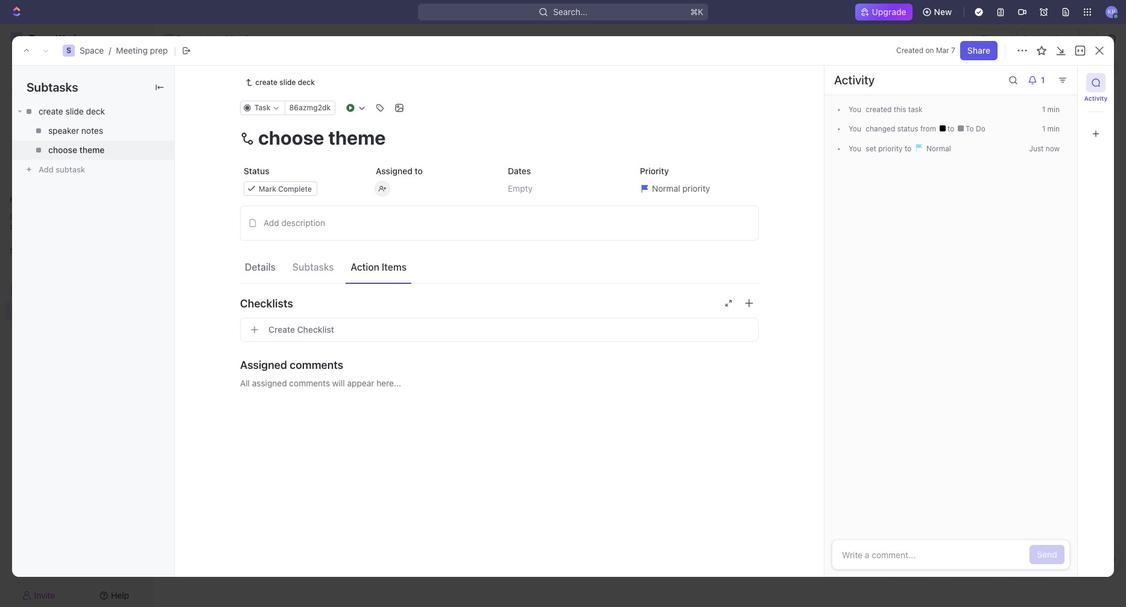 Task type: locate. For each thing, give the bounding box(es) containing it.
0 horizontal spatial subtasks
[[27, 80, 78, 94]]

1 horizontal spatial slide
[[244, 210, 263, 221]]

upgrade link
[[856, 4, 913, 21]]

add task button up search tasks... text box
[[1043, 61, 1085, 75]]

1 button
[[1024, 71, 1054, 90]]

you left "created"
[[849, 105, 862, 114]]

add task button up 'details'
[[211, 230, 257, 244]]

from right start
[[209, 129, 226, 139]]

activity inside task sidebar navigation tab list
[[1085, 95, 1108, 102]]

0 vertical spatial s
[[167, 35, 171, 42]]

0 horizontal spatial add task
[[217, 232, 252, 242]]

2 min from the top
[[1048, 124, 1060, 133]]

share
[[982, 33, 1005, 43], [968, 45, 991, 56]]

create up the task dropdown button
[[255, 78, 278, 87]]

activity inside the task sidebar content section
[[835, 73, 875, 87]]

share button right 7
[[961, 41, 998, 60]]

1
[[1042, 75, 1046, 85], [1043, 105, 1046, 114], [1043, 124, 1046, 133]]

add task up search tasks... text box
[[1048, 63, 1080, 72]]

2 vertical spatial task
[[235, 232, 252, 242]]

1 horizontal spatial /
[[206, 33, 208, 43]]

0 horizontal spatial meeting
[[116, 45, 148, 56]]

inherit:
[[267, 129, 293, 139]]

1 vertical spatial comments
[[289, 378, 330, 389]]

1 for created this task
[[1043, 105, 1046, 114]]

0 vertical spatial min
[[1048, 105, 1060, 114]]

deck left 2 button
[[265, 210, 285, 221]]

2 vertical spatial create
[[217, 210, 242, 221]]

1 horizontal spatial activity
[[1085, 95, 1108, 102]]

1 vertical spatial /
[[109, 45, 111, 56]]

assigned
[[376, 166, 413, 176], [240, 359, 287, 371]]

priority inside normal priority dropdown button
[[683, 183, 711, 193]]

create slide deck up dashboards link
[[39, 106, 105, 116]]

1 horizontal spatial meeting
[[226, 33, 258, 43]]

1 min
[[1043, 105, 1060, 114], [1043, 124, 1060, 133]]

you for changed status from
[[849, 124, 862, 133]]

status
[[244, 166, 270, 176]]

task up 'details'
[[235, 232, 252, 242]]

0 horizontal spatial meeting prep link
[[116, 45, 168, 56]]

1 vertical spatial create slide deck link
[[12, 102, 174, 121]]

1 vertical spatial prep
[[150, 45, 168, 56]]

meeting up board
[[226, 33, 258, 43]]

0 horizontal spatial slide
[[66, 106, 84, 116]]

s down 'spaces'
[[14, 286, 19, 295]]

2
[[298, 211, 303, 220]]

min up now
[[1048, 124, 1060, 133]]

task
[[909, 105, 923, 114]]

1 for changed status from
[[1043, 124, 1046, 133]]

favorites button
[[5, 193, 53, 208]]

list
[[179, 62, 194, 73]]

min down 1 dropdown button
[[1048, 105, 1060, 114]]

1 vertical spatial space
[[80, 45, 104, 56]]

0 vertical spatial deck
[[298, 78, 315, 87]]

0 horizontal spatial create
[[39, 106, 63, 116]]

1 horizontal spatial add task button
[[1043, 61, 1085, 75]]

docs
[[29, 104, 49, 114]]

s up "home" link at left top
[[66, 46, 71, 55]]

0 vertical spatial 1 min
[[1043, 105, 1060, 114]]

0 vertical spatial add task
[[1048, 63, 1080, 72]]

1 down 1 dropdown button
[[1043, 105, 1046, 114]]

add task
[[1048, 63, 1080, 72], [217, 232, 252, 242]]

items
[[382, 262, 407, 273]]

0 horizontal spatial s
[[14, 286, 19, 295]]

add subtask button
[[12, 160, 174, 179]]

0 vertical spatial 1
[[1042, 75, 1046, 85]]

min for changed status from
[[1048, 124, 1060, 133]]

add
[[1048, 63, 1062, 72], [39, 165, 54, 174], [264, 218, 279, 228], [217, 232, 232, 242]]

1 vertical spatial s
[[66, 46, 71, 55]]

task up search tasks... text box
[[1064, 63, 1080, 72]]

you created this task
[[849, 105, 923, 114]]

slide
[[280, 78, 296, 87], [66, 106, 84, 116], [244, 210, 263, 221]]

spaces
[[10, 246, 35, 255]]

2 1 min from the top
[[1043, 124, 1060, 133]]

1 horizontal spatial assigned
[[376, 166, 413, 176]]

subtasks down home
[[27, 80, 78, 94]]

2 horizontal spatial s
[[167, 35, 171, 42]]

mark complete
[[259, 184, 312, 193]]

mark
[[259, 184, 276, 193]]

space, , element up space / meeting prep |
[[164, 34, 174, 43]]

checklists
[[240, 297, 293, 310]]

task up 'or'
[[255, 103, 271, 112]]

0 horizontal spatial space, , element
[[11, 285, 23, 297]]

share button up customize button
[[974, 29, 1012, 48]]

set
[[866, 144, 877, 153]]

&
[[1096, 556, 1101, 564]]

1 min from the top
[[1048, 105, 1060, 114]]

subtasks inside button
[[293, 262, 334, 273]]

2 vertical spatial deck
[[265, 210, 285, 221]]

create slide deck link up the task dropdown button
[[240, 75, 320, 90]]

min
[[1048, 105, 1060, 114], [1048, 124, 1060, 133]]

2 horizontal spatial space, , element
[[164, 34, 174, 43]]

mar
[[937, 46, 950, 55]]

meeting
[[226, 33, 258, 43], [116, 45, 148, 56]]

1 vertical spatial space, , element
[[63, 45, 75, 57]]

create slide deck link up notes
[[12, 102, 174, 121]]

meeting right space link
[[116, 45, 148, 56]]

1 1 min from the top
[[1043, 105, 1060, 114]]

comments
[[290, 359, 344, 371], [289, 378, 330, 389]]

1 horizontal spatial from
[[921, 124, 937, 133]]

/
[[206, 33, 208, 43], [109, 45, 111, 56]]

1 vertical spatial subtasks
[[293, 262, 334, 273]]

0 vertical spatial share
[[982, 33, 1005, 43]]

priority inside the task sidebar content section
[[879, 144, 903, 153]]

you left changed
[[849, 124, 862, 133]]

add
[[49, 212, 62, 222]]

from right status
[[921, 124, 937, 133]]

speaker notes link
[[12, 121, 174, 141]]

sidebar.
[[10, 222, 37, 231]]

slide up dashboards link
[[66, 106, 84, 116]]

space, , element down 'spaces'
[[11, 285, 23, 297]]

1 up search tasks... text box
[[1042, 75, 1046, 85]]

start from scratch or inherit:
[[189, 129, 293, 139]]

empty button
[[505, 178, 627, 200]]

you for set priority to
[[849, 144, 862, 153]]

s up space / meeting prep |
[[167, 35, 171, 42]]

task inside dropdown button
[[255, 103, 271, 112]]

space up |
[[176, 33, 201, 43]]

2 vertical spatial space, , element
[[11, 285, 23, 297]]

2 horizontal spatial slide
[[280, 78, 296, 87]]

meeting prep link left |
[[116, 45, 168, 56]]

1 vertical spatial create slide deck
[[39, 106, 105, 116]]

1 horizontal spatial create slide deck link
[[240, 75, 320, 90]]

just now
[[1030, 144, 1060, 153]]

subtasks down description
[[293, 262, 334, 273]]

add task button
[[1043, 61, 1085, 75], [211, 230, 257, 244]]

create slide deck up the task dropdown button
[[255, 78, 315, 87]]

0 vertical spatial task
[[1064, 63, 1080, 72]]

1 horizontal spatial space, , element
[[63, 45, 75, 57]]

2 vertical spatial 1
[[1043, 124, 1046, 133]]

1 vertical spatial meeting
[[116, 45, 148, 56]]

1 horizontal spatial deck
[[265, 210, 285, 221]]

1 up just now
[[1043, 124, 1046, 133]]

prep inside 'link'
[[260, 33, 279, 43]]

home
[[29, 63, 52, 73]]

checklist
[[297, 325, 334, 335]]

create checklist button
[[240, 318, 759, 342]]

slide up the 86azmg2dk
[[280, 78, 296, 87]]

2 you from the top
[[849, 124, 862, 133]]

priority right normal
[[683, 183, 711, 193]]

3 you from the top
[[849, 144, 862, 153]]

task for top add task button
[[1064, 63, 1080, 72]]

create slide deck
[[255, 78, 315, 87], [39, 106, 105, 116], [217, 210, 285, 221]]

1 horizontal spatial meeting prep link
[[211, 31, 282, 46]]

0 vertical spatial space, , element
[[164, 34, 174, 43]]

1 horizontal spatial prep
[[260, 33, 279, 43]]

1 vertical spatial 1
[[1043, 105, 1046, 114]]

meeting prep link
[[211, 31, 282, 46], [116, 45, 168, 56]]

scratch
[[228, 129, 255, 139]]

dashboards
[[29, 124, 76, 135]]

1 min down 1 dropdown button
[[1043, 105, 1060, 114]]

1 vertical spatial deck
[[86, 106, 105, 116]]

86azmg2dk button
[[285, 101, 336, 115]]

0 horizontal spatial prep
[[150, 45, 168, 56]]

2 vertical spatial you
[[849, 144, 862, 153]]

1 vertical spatial activity
[[1085, 95, 1108, 102]]

1 you from the top
[[849, 105, 862, 114]]

or
[[258, 129, 265, 139]]

share for "share" button above customize button
[[982, 33, 1005, 43]]

2 horizontal spatial task
[[1064, 63, 1080, 72]]

choose theme
[[48, 145, 105, 155]]

automations
[[1023, 33, 1074, 43]]

to
[[948, 124, 957, 133], [966, 124, 974, 133], [905, 144, 912, 153], [415, 166, 423, 176], [40, 212, 47, 222], [96, 212, 102, 222]]

1 horizontal spatial priority
[[879, 144, 903, 153]]

task
[[1064, 63, 1080, 72], [255, 103, 271, 112], [235, 232, 252, 242]]

0 horizontal spatial assigned
[[240, 359, 287, 371]]

share button
[[974, 29, 1012, 48], [961, 41, 998, 60]]

add description button
[[244, 214, 755, 233]]

0 vertical spatial slide
[[280, 78, 296, 87]]

1 horizontal spatial subtasks
[[293, 262, 334, 273]]

share right 7
[[968, 45, 991, 56]]

1 vertical spatial add task
[[217, 232, 252, 242]]

add task for top add task button
[[1048, 63, 1080, 72]]

slide down mark at top
[[244, 210, 263, 221]]

1 vertical spatial create
[[39, 106, 63, 116]]

1 vertical spatial you
[[849, 124, 862, 133]]

priority right set
[[879, 144, 903, 153]]

comments up all assigned comments will appear here...
[[290, 359, 344, 371]]

normal
[[925, 144, 952, 153]]

hide button
[[935, 59, 971, 76]]

assigned comments button
[[240, 351, 759, 380]]

1 inside dropdown button
[[1042, 75, 1046, 85]]

0 horizontal spatial /
[[109, 45, 111, 56]]

you
[[849, 105, 862, 114], [849, 124, 862, 133], [849, 144, 862, 153]]

you left set
[[849, 144, 862, 153]]

1 min up now
[[1043, 124, 1060, 133]]

1 vertical spatial priority
[[683, 183, 711, 193]]

create up details button
[[217, 210, 242, 221]]

prep inside space / meeting prep |
[[150, 45, 168, 56]]

meeting prep link up board
[[211, 31, 282, 46]]

speaker
[[48, 126, 79, 136]]

1 vertical spatial min
[[1048, 124, 1060, 133]]

s inside navigation
[[14, 286, 19, 295]]

0 vertical spatial priority
[[879, 144, 903, 153]]

2 vertical spatial s
[[14, 286, 19, 295]]

0 horizontal spatial task
[[235, 232, 252, 242]]

space inside space / meeting prep |
[[80, 45, 104, 56]]

0 vertical spatial prep
[[260, 33, 279, 43]]

0 horizontal spatial activity
[[835, 73, 875, 87]]

comments down assigned comments
[[289, 378, 330, 389]]

choose theme link
[[12, 141, 174, 160]]

1 vertical spatial assigned
[[240, 359, 287, 371]]

0 horizontal spatial priority
[[683, 183, 711, 193]]

task sidebar content section
[[822, 66, 1078, 578]]

0 horizontal spatial create slide deck link
[[12, 102, 174, 121]]

new button
[[918, 2, 960, 22]]

deck up the 86azmg2dk
[[298, 78, 315, 87]]

add task up 'details'
[[217, 232, 252, 242]]

1 vertical spatial 1 min
[[1043, 124, 1060, 133]]

1 horizontal spatial task
[[255, 103, 271, 112]]

space, , element
[[164, 34, 174, 43], [63, 45, 75, 57], [11, 285, 23, 297]]

1 vertical spatial share
[[968, 45, 991, 56]]

0 vertical spatial assigned
[[376, 166, 413, 176]]

space up "home" link at left top
[[80, 45, 104, 56]]

comments inside dropdown button
[[290, 359, 344, 371]]

1 min for changed status from
[[1043, 124, 1060, 133]]

share up customize button
[[982, 33, 1005, 43]]

assigned for assigned to
[[376, 166, 413, 176]]

create slide deck down mark at top
[[217, 210, 285, 221]]

0 vertical spatial you
[[849, 105, 862, 114]]

0 vertical spatial create
[[255, 78, 278, 87]]

space, , element up "home" link at left top
[[63, 45, 75, 57]]

1 vertical spatial task
[[255, 103, 271, 112]]

1 horizontal spatial s
[[66, 46, 71, 55]]

min for created this task
[[1048, 105, 1060, 114]]

search button
[[885, 59, 932, 76]]

search...
[[553, 7, 588, 17]]

0 vertical spatial create slide deck link
[[240, 75, 320, 90]]

0 vertical spatial comments
[[290, 359, 344, 371]]

create up dashboards
[[39, 106, 63, 116]]

1 vertical spatial slide
[[66, 106, 84, 116]]

2 horizontal spatial deck
[[298, 78, 315, 87]]

0 vertical spatial activity
[[835, 73, 875, 87]]

assigned inside dropdown button
[[240, 359, 287, 371]]

1 horizontal spatial add task
[[1048, 63, 1080, 72]]

deck up notes
[[86, 106, 105, 116]]

0 horizontal spatial add task button
[[211, 230, 257, 244]]

0 horizontal spatial space
[[80, 45, 104, 56]]



Task type: vqa. For each thing, say whether or not it's contained in the screenshot.
1 within dropdown button
yes



Task type: describe. For each thing, give the bounding box(es) containing it.
1 horizontal spatial space
[[176, 33, 201, 43]]

add inside add description button
[[264, 218, 279, 228]]

0 horizontal spatial deck
[[86, 106, 105, 116]]

7
[[952, 46, 956, 55]]

priority for set
[[879, 144, 903, 153]]

/ inside space / meeting prep |
[[109, 45, 111, 56]]

1 horizontal spatial create
[[217, 210, 242, 221]]

created
[[866, 105, 892, 114]]

s inside s space /
[[167, 35, 171, 42]]

details
[[245, 262, 276, 273]]

s for space, , element within the 'sidebar' navigation
[[14, 286, 19, 295]]

add task for bottommost add task button
[[217, 232, 252, 242]]

action items button
[[346, 256, 412, 278]]

create
[[269, 325, 295, 335]]

changed status from
[[864, 124, 939, 133]]

⌘k
[[691, 7, 704, 17]]

create checklist
[[269, 325, 334, 335]]

priority for normal
[[683, 183, 711, 193]]

1 vertical spatial add task button
[[211, 230, 257, 244]]

timesheets
[[29, 145, 74, 155]]

2 vertical spatial slide
[[244, 210, 263, 221]]

assigned for assigned comments
[[240, 359, 287, 371]]

add inside "add subtask" button
[[39, 165, 54, 174]]

meeting prep
[[226, 33, 279, 43]]

start from scratch link
[[189, 129, 255, 140]]

2 horizontal spatial create
[[255, 78, 278, 87]]

2 vertical spatial create slide deck
[[217, 210, 285, 221]]

your
[[104, 212, 119, 222]]

all
[[240, 378, 250, 389]]

docs link
[[5, 100, 148, 119]]

search
[[901, 62, 929, 73]]

board link
[[214, 59, 240, 76]]

start
[[189, 129, 207, 139]]

here...
[[377, 378, 401, 389]]

invite
[[34, 591, 55, 601]]

home link
[[5, 59, 148, 78]]

sidebar navigation
[[0, 24, 154, 608]]

send button
[[1030, 546, 1065, 565]]

space link
[[80, 45, 104, 56]]

set priority to
[[864, 144, 914, 153]]

changed
[[866, 124, 896, 133]]

Search tasks... text field
[[999, 88, 1120, 106]]

excel & csv link
[[1063, 544, 1121, 575]]

0 vertical spatial add task button
[[1043, 61, 1085, 75]]

assigned
[[252, 378, 287, 389]]

subtasks button
[[288, 256, 339, 278]]

empty
[[508, 183, 533, 194]]

0 vertical spatial /
[[206, 33, 208, 43]]

subtask
[[56, 165, 85, 174]]

task button
[[240, 101, 285, 115]]

choose
[[48, 145, 77, 155]]

action
[[351, 262, 380, 273]]

on
[[926, 46, 935, 55]]

from inside the task sidebar content section
[[921, 124, 937, 133]]

s space /
[[167, 33, 208, 43]]

s for middle space, , element
[[66, 46, 71, 55]]

kp button
[[1103, 2, 1122, 22]]

details button
[[240, 256, 281, 278]]

0 vertical spatial create slide deck
[[255, 78, 315, 87]]

1 min for created this task
[[1043, 105, 1060, 114]]

excel
[[1078, 556, 1095, 564]]

created
[[897, 46, 924, 55]]

excel & csv
[[1078, 556, 1117, 564]]

task sidebar navigation tab list
[[1083, 73, 1110, 144]]

favorites
[[10, 196, 41, 205]]

add subtask
[[39, 165, 85, 174]]

0 vertical spatial meeting
[[226, 33, 258, 43]]

timesheets link
[[5, 141, 148, 160]]

dashboards link
[[5, 120, 148, 139]]

invite button
[[5, 588, 73, 604]]

board
[[216, 62, 240, 73]]

click
[[10, 212, 28, 222]]

to add favorites to your sidebar.
[[10, 212, 119, 231]]

do
[[976, 124, 986, 133]]

meeting inside space / meeting prep |
[[116, 45, 148, 56]]

inbox link
[[5, 79, 148, 98]]

customize button
[[974, 59, 1035, 76]]

inbox
[[29, 83, 50, 94]]

new
[[935, 7, 952, 17]]

kp
[[1108, 8, 1116, 15]]

description
[[282, 218, 325, 228]]

checklists button
[[240, 289, 759, 318]]

to do
[[964, 124, 986, 133]]

0 horizontal spatial from
[[209, 129, 226, 139]]

|
[[174, 44, 176, 56]]

space, , element inside 'sidebar' navigation
[[11, 285, 23, 297]]

will
[[333, 378, 345, 389]]

customize
[[989, 62, 1032, 73]]

space / meeting prep |
[[80, 44, 176, 56]]

action items
[[351, 262, 407, 273]]

this
[[894, 105, 907, 114]]

favorites
[[64, 212, 94, 222]]

upgrade
[[872, 7, 907, 17]]

all assigned comments will appear here...
[[240, 378, 401, 389]]

share for "share" button to the right of 7
[[968, 45, 991, 56]]

normal
[[652, 183, 681, 193]]

just
[[1030, 144, 1044, 153]]

mark complete button
[[240, 178, 363, 200]]

invite user image
[[22, 591, 32, 601]]

hide
[[949, 62, 968, 73]]

list link
[[177, 59, 194, 76]]

appear
[[347, 378, 374, 389]]

0 vertical spatial subtasks
[[27, 80, 78, 94]]

add description
[[264, 218, 325, 228]]

complete
[[278, 184, 312, 193]]

86azmg2dk
[[289, 103, 331, 112]]

send
[[1038, 550, 1058, 560]]

assigned to
[[376, 166, 423, 176]]

task for bottommost add task button
[[235, 232, 252, 242]]

Edit task name text field
[[240, 126, 759, 149]]

automations button
[[1017, 30, 1080, 48]]

created on mar 7
[[897, 46, 956, 55]]

now
[[1046, 144, 1060, 153]]



